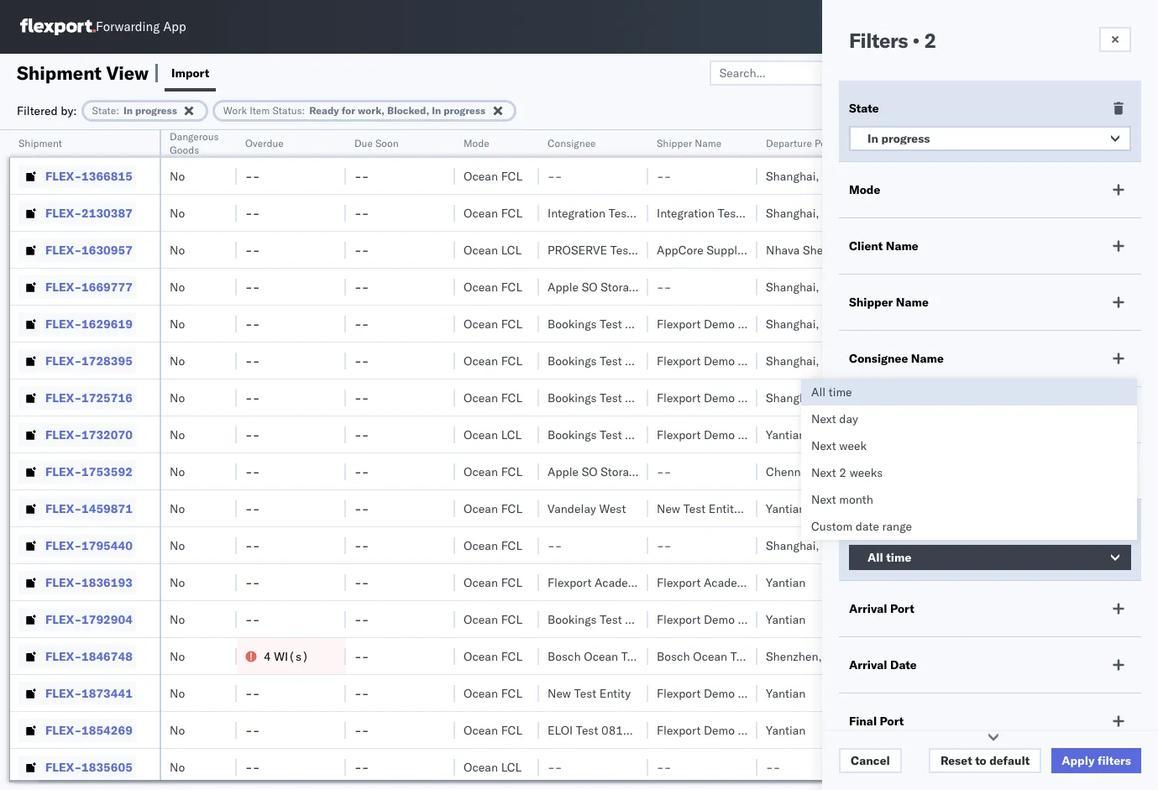 Task type: locate. For each thing, give the bounding box(es) containing it.
demo for 1629619
[[704, 316, 735, 331]]

nov
[[1097, 649, 1118, 664]]

apple up vandelay
[[548, 464, 579, 479]]

6 resize handle column header from the left
[[628, 130, 648, 790]]

in down view
[[123, 104, 133, 116]]

1 next from the top
[[811, 411, 836, 427]]

so up vandelay west
[[582, 464, 598, 479]]

flex-1846748
[[45, 649, 133, 664]]

flex- up flex-1753592 button
[[45, 427, 82, 442]]

yantian for flex-1792904
[[766, 612, 806, 627]]

4 shanghai, china from the top
[[766, 316, 854, 331]]

ocean for 1732070
[[464, 427, 498, 442]]

2 apple from the top
[[548, 464, 579, 479]]

1 horizontal spatial 05,
[[1121, 649, 1139, 664]]

academy left (us) on the bottom of the page
[[595, 575, 643, 590]]

bookings test consignee
[[548, 316, 681, 331], [548, 353, 681, 368], [548, 390, 681, 405], [548, 427, 681, 442], [548, 612, 681, 627]]

14 fcl from the top
[[501, 723, 522, 738]]

2022 for edt
[[943, 316, 972, 331]]

2 bookings test consignee from the top
[[548, 353, 681, 368]]

0 vertical spatial time
[[829, 385, 852, 400]]

•
[[912, 28, 920, 53]]

0 vertical spatial arrival
[[1068, 137, 1098, 149]]

5 yantian from the top
[[766, 686, 806, 701]]

dangerous goods
[[170, 130, 219, 156]]

in right blocked,
[[432, 104, 441, 116]]

202 right 28,
[[1141, 501, 1158, 516]]

jan for jan 24, 2023 est
[[904, 649, 921, 664]]

lcl for bookings
[[501, 427, 522, 442]]

(do up new test entity 2
[[644, 464, 669, 479]]

10 flex- from the top
[[45, 501, 82, 516]]

range
[[882, 519, 912, 534]]

resize handle column header
[[139, 130, 160, 790], [217, 130, 237, 790], [326, 130, 346, 790], [435, 130, 455, 790], [519, 130, 539, 790], [628, 130, 648, 790], [737, 130, 757, 790], [847, 130, 867, 790], [1040, 130, 1060, 790]]

3 co. from the top
[[782, 390, 799, 405]]

new
[[657, 501, 680, 516], [548, 686, 571, 701]]

(do down account
[[644, 279, 669, 294]]

2023
[[1136, 279, 1158, 294], [946, 649, 975, 664]]

shipment down "filtered"
[[18, 137, 62, 149]]

0 vertical spatial use)
[[698, 279, 728, 294]]

15 no from the top
[[170, 686, 185, 701]]

0 vertical spatial entity
[[709, 501, 740, 516]]

1 horizontal spatial time
[[886, 550, 911, 565]]

3 ocean lcl from the top
[[464, 760, 522, 775]]

test for flex-1732070
[[600, 427, 622, 442]]

ocean for 2130387
[[464, 205, 498, 220]]

feb for feb 19, 2022 14:00 est
[[904, 205, 924, 220]]

1 vertical spatial apple
[[548, 464, 579, 479]]

flex- inside 'button'
[[45, 316, 82, 331]]

next for next day
[[811, 411, 836, 427]]

arrival date up jan 24, 202
[[1068, 137, 1122, 149]]

202 right 16,
[[1139, 242, 1158, 257]]

10 fcl from the top
[[501, 575, 522, 590]]

1 vertical spatial 2
[[839, 465, 847, 480]]

apple down proserve
[[548, 279, 579, 294]]

8 ocean fcl from the top
[[464, 501, 522, 516]]

1 apple so storage (do not use) from the top
[[548, 279, 728, 294]]

ocean fcl for flex-1459871
[[464, 501, 522, 516]]

flex- for 1669777
[[45, 279, 82, 294]]

1 flexport demo shipper co. from the top
[[657, 316, 799, 331]]

1 demo from the top
[[704, 316, 735, 331]]

12 no from the top
[[170, 575, 185, 590]]

fcl for flex-1846748
[[501, 649, 522, 664]]

1 jun from the left
[[904, 242, 922, 257]]

202 for nov 05, 202
[[1142, 649, 1158, 664]]

0 vertical spatial all
[[811, 385, 826, 400]]

progress up dangerous
[[135, 104, 177, 116]]

no for flex-1728395
[[170, 353, 185, 368]]

1 so from the top
[[582, 279, 598, 294]]

apple so storage (do not use) for shanghai, china
[[548, 279, 728, 294]]

0 vertical spatial departure port
[[766, 137, 834, 149]]

1 vertical spatial feb
[[1097, 501, 1117, 516]]

17 flex- from the top
[[45, 760, 82, 775]]

13 ocean fcl from the top
[[464, 686, 522, 701]]

1 vertical spatial lcl
[[501, 427, 522, 442]]

2 flex- from the top
[[45, 205, 82, 220]]

2 shanghai, from the top
[[766, 205, 819, 220]]

flex- up flex-1792904 "button"
[[45, 575, 82, 590]]

entity
[[709, 501, 740, 516], [599, 686, 631, 701]]

0 vertical spatial apple so storage (do not use)
[[548, 279, 728, 294]]

1 shanghai, china from the top
[[766, 168, 854, 183]]

time down the range
[[886, 550, 911, 565]]

0 vertical spatial departure date
[[875, 137, 945, 149]]

resize handle column header for dangerous goods
[[217, 130, 237, 790]]

test for flex-1629619
[[600, 316, 622, 331]]

feb left 19,
[[904, 205, 924, 220]]

ocean for 1835605
[[464, 760, 498, 775]]

new up eloi
[[548, 686, 571, 701]]

5 fcl from the top
[[501, 353, 522, 368]]

co. for 1792904
[[782, 612, 799, 627]]

11 no from the top
[[170, 538, 185, 553]]

: down view
[[116, 104, 119, 116]]

ocean fcl for flex-1725716
[[464, 390, 522, 405]]

1 bookings from the top
[[548, 316, 597, 331]]

ltd.
[[787, 575, 808, 590]]

05, right the nov
[[1121, 649, 1139, 664]]

no for flex-1459871
[[170, 501, 185, 516]]

jun left 16,
[[1097, 242, 1115, 257]]

1 flex- from the top
[[45, 168, 82, 183]]

0 vertical spatial 2
[[924, 28, 936, 53]]

flexport demo shipper co. for 1728395
[[657, 353, 799, 368]]

week
[[839, 438, 867, 453]]

use) for chennai
[[698, 464, 728, 479]]

progress up 19,
[[881, 131, 930, 146]]

1 vertical spatial shipment
[[18, 137, 62, 149]]

all for all time button on the bottom right of the page
[[867, 550, 883, 565]]

0 vertical spatial edt
[[1014, 242, 1036, 257]]

state for state : in progress
[[92, 104, 116, 116]]

5 shanghai, from the top
[[766, 353, 819, 368]]

exception
[[1011, 65, 1066, 80]]

6 no from the top
[[170, 353, 185, 368]]

china for flex-1795440
[[822, 538, 854, 553]]

flexport for 1854269
[[657, 723, 701, 738]]

1 vertical spatial all time
[[867, 550, 911, 565]]

7 flex- from the top
[[45, 390, 82, 405]]

jul left 13,
[[1097, 316, 1111, 331]]

9 fcl from the top
[[501, 538, 522, 553]]

time up next day
[[829, 385, 852, 400]]

jun right client
[[904, 242, 922, 257]]

1 not from the top
[[672, 279, 695, 294]]

flex- for 1873441
[[45, 686, 82, 701]]

8 resize handle column header from the left
[[847, 130, 867, 790]]

1 vertical spatial all
[[867, 550, 883, 565]]

apply filters button
[[1052, 748, 1141, 773]]

departure port inside button
[[766, 137, 834, 149]]

10 ocean fcl from the top
[[464, 575, 522, 590]]

0 vertical spatial 15,
[[925, 242, 943, 257]]

0 horizontal spatial jun
[[904, 242, 922, 257]]

flex- up the flex-1835605 button
[[45, 723, 82, 738]]

2022 right 19,
[[948, 205, 977, 220]]

shipment inside button
[[18, 137, 62, 149]]

nhava sheva, india
[[766, 242, 868, 257]]

time inside all time button
[[886, 550, 911, 565]]

16 no from the top
[[170, 723, 185, 738]]

1366815
[[82, 168, 133, 183]]

7 no from the top
[[170, 390, 185, 405]]

new for new test entity 2
[[657, 501, 680, 516]]

0 vertical spatial lcl
[[501, 242, 522, 257]]

flex- up "flex-1725716" button
[[45, 353, 82, 368]]

2 : from the left
[[302, 104, 305, 116]]

6 flexport demo shipper co. from the top
[[657, 686, 799, 701]]

date up jan 24, 202
[[1100, 137, 1122, 149]]

date right date
[[910, 520, 936, 535]]

2 vertical spatial ocean lcl
[[464, 760, 522, 775]]

14:00
[[980, 205, 1013, 220]]

0 horizontal spatial progress
[[135, 104, 177, 116]]

china for flex-1629619
[[822, 316, 854, 331]]

2 yantian from the top
[[766, 501, 806, 516]]

departure date up 19,
[[875, 137, 945, 149]]

2 jun from the left
[[1097, 242, 1115, 257]]

6 yantian from the top
[[766, 723, 806, 738]]

6 demo from the top
[[704, 686, 735, 701]]

all time down the range
[[867, 550, 911, 565]]

os
[[1110, 20, 1127, 33]]

2022 up consignee name
[[943, 316, 972, 331]]

jul up consignee name
[[904, 316, 918, 331]]

7 co. from the top
[[782, 723, 799, 738]]

1 horizontal spatial est
[[1016, 205, 1036, 220]]

status
[[272, 104, 302, 116]]

15,
[[925, 242, 943, 257], [1114, 279, 1133, 294]]

1 vertical spatial time
[[886, 550, 911, 565]]

2023 for 24,
[[946, 649, 975, 664]]

3 bookings from the top
[[548, 390, 597, 405]]

3 resize handle column header from the left
[[326, 130, 346, 790]]

0 vertical spatial new
[[657, 501, 680, 516]]

use) down appcore supply ltd
[[698, 279, 728, 294]]

next down next day
[[811, 438, 836, 453]]

2 horizontal spatial in
[[867, 131, 878, 146]]

202 up the jun 16, 202
[[1139, 205, 1158, 220]]

3 bookings test consignee from the top
[[548, 390, 681, 405]]

0 horizontal spatial all time
[[811, 385, 852, 400]]

5 bookings test consignee from the top
[[548, 612, 681, 627]]

co. for 1728395
[[782, 353, 799, 368]]

flex- inside button
[[45, 686, 82, 701]]

flex- for 1732070
[[45, 427, 82, 442]]

flex-1836193 button
[[18, 571, 136, 594]]

academy right inc.
[[704, 575, 753, 590]]

1629619
[[82, 316, 133, 331]]

not
[[672, 279, 695, 294], [672, 464, 695, 479]]

1 vertical spatial ocean lcl
[[464, 427, 522, 442]]

2 vertical spatial 2
[[743, 501, 750, 516]]

test
[[610, 242, 632, 257], [600, 316, 622, 331], [600, 353, 622, 368], [600, 390, 622, 405], [600, 427, 622, 442], [683, 501, 706, 516], [600, 612, 622, 627], [621, 649, 644, 664], [730, 649, 753, 664], [574, 686, 596, 701], [576, 723, 598, 738]]

0 horizontal spatial time
[[829, 385, 852, 400]]

flexport for 1728395
[[657, 353, 701, 368]]

1 horizontal spatial academy
[[704, 575, 753, 590]]

all inside list box
[[811, 385, 826, 400]]

next down the next week
[[811, 465, 836, 480]]

port inside button
[[815, 137, 834, 149]]

bosch ocean test down inc.
[[657, 649, 753, 664]]

1 horizontal spatial edt
[[1014, 242, 1036, 257]]

1 vertical spatial jan
[[904, 649, 921, 664]]

5 no from the top
[[170, 316, 185, 331]]

shipment
[[17, 61, 102, 84], [18, 137, 62, 149]]

arrival up final
[[849, 658, 887, 673]]

arrival
[[1068, 137, 1098, 149], [849, 601, 887, 616], [849, 658, 887, 673]]

shipment button
[[10, 134, 143, 150]]

next left day
[[811, 411, 836, 427]]

05,
[[921, 316, 939, 331], [1121, 649, 1139, 664]]

24,
[[1117, 205, 1136, 220], [924, 649, 943, 664]]

6 flex- from the top
[[45, 353, 82, 368]]

dangerous goods button
[[161, 127, 231, 157]]

0 horizontal spatial departure port
[[766, 137, 834, 149]]

apple so storage (do not use) down account
[[548, 279, 728, 294]]

jun 16, 202
[[1097, 242, 1158, 257]]

consignee inside button
[[548, 137, 596, 149]]

demo for 1854269
[[704, 723, 735, 738]]

7 ocean fcl from the top
[[464, 464, 522, 479]]

4 demo from the top
[[704, 427, 735, 442]]

flex- down flex-1753592 button
[[45, 501, 82, 516]]

0 vertical spatial storage
[[601, 279, 641, 294]]

2023 for 15,
[[1136, 279, 1158, 294]]

4 next from the top
[[811, 492, 836, 507]]

shanghai,
[[766, 168, 819, 183], [766, 205, 819, 220], [766, 279, 819, 294], [766, 316, 819, 331], [766, 353, 819, 368], [766, 390, 819, 405], [766, 538, 819, 553]]

15 flex- from the top
[[45, 686, 82, 701]]

05, for jul
[[921, 316, 939, 331]]

flex- inside "button"
[[45, 612, 82, 627]]

co. for 1725716
[[782, 390, 799, 405]]

departure port button
[[757, 134, 850, 150]]

time inside list box
[[829, 385, 852, 400]]

11 fcl from the top
[[501, 612, 522, 627]]

all inside button
[[867, 550, 883, 565]]

1 horizontal spatial mode
[[849, 182, 880, 197]]

1 vertical spatial 24,
[[924, 649, 943, 664]]

7 shanghai, from the top
[[766, 538, 819, 553]]

1 vertical spatial shipper name
[[849, 295, 929, 310]]

5 flexport demo shipper co. from the top
[[657, 612, 799, 627]]

4 bookings from the top
[[548, 427, 597, 442]]

0 vertical spatial 05,
[[921, 316, 939, 331]]

202
[[1139, 205, 1158, 220], [1139, 242, 1158, 257], [1140, 464, 1158, 479], [1141, 501, 1158, 516], [1142, 649, 1158, 664]]

all down date
[[867, 550, 883, 565]]

0 horizontal spatial bosch
[[548, 649, 581, 664]]

2 use) from the top
[[698, 464, 728, 479]]

0 horizontal spatial 15,
[[925, 242, 943, 257]]

work,
[[358, 104, 385, 116]]

storage for shanghai, china
[[601, 279, 641, 294]]

bosch ocean test up new test entity on the bottom of page
[[548, 649, 644, 664]]

6 ocean fcl from the top
[[464, 390, 522, 405]]

0 vertical spatial shipper name
[[657, 137, 722, 149]]

departure date down 'month'
[[849, 520, 936, 535]]

ocean for 1792904
[[464, 612, 498, 627]]

flex- down flex-1792904 "button"
[[45, 649, 82, 664]]

bosch down (us) on the bottom of the page
[[657, 649, 690, 664]]

0 horizontal spatial 24,
[[924, 649, 943, 664]]

test for flex-1725716
[[600, 390, 622, 405]]

2022 left 15:30 in the right of the page
[[946, 242, 975, 257]]

ocean for 1366815
[[464, 168, 498, 183]]

2 horizontal spatial 2
[[924, 28, 936, 53]]

flexport for 1873441
[[657, 686, 701, 701]]

next for next 2 weeks
[[811, 465, 836, 480]]

in
[[123, 104, 133, 116], [432, 104, 441, 116], [867, 131, 878, 146]]

3 lcl from the top
[[501, 760, 522, 775]]

all time up next day
[[811, 385, 852, 400]]

1 vertical spatial new
[[548, 686, 571, 701]]

flex- down flex-1732070 button
[[45, 464, 82, 479]]

time
[[829, 385, 852, 400], [886, 550, 911, 565]]

2 fcl from the top
[[501, 205, 522, 220]]

vessel
[[849, 407, 885, 422]]

no for flex-1753592
[[170, 464, 185, 479]]

china for flex-1846748
[[825, 649, 856, 664]]

2 right "•"
[[924, 28, 936, 53]]

new test entity 2
[[657, 501, 750, 516]]

arrival up jan 24, 202
[[1068, 137, 1098, 149]]

arrival date down arrival port
[[849, 658, 917, 673]]

0 vertical spatial all time
[[811, 385, 852, 400]]

not down appcore
[[672, 279, 695, 294]]

0 vertical spatial est
[[1016, 205, 1036, 220]]

0 horizontal spatial entity
[[599, 686, 631, 701]]

entity up 081801
[[599, 686, 631, 701]]

0 horizontal spatial shipper name
[[657, 137, 722, 149]]

jan up the jun 16, 202
[[1097, 205, 1114, 220]]

202 right '10,' at the bottom right of the page
[[1140, 464, 1158, 479]]

appcore
[[657, 242, 704, 257]]

2 up flexport academy (sz) ltd.
[[743, 501, 750, 516]]

yantian for flex-1732070
[[766, 427, 806, 442]]

consignee for flex-1629619
[[625, 316, 681, 331]]

flex- for 1836193
[[45, 575, 82, 590]]

ocean fcl for flex-1728395
[[464, 353, 522, 368]]

shipper name inside button
[[657, 137, 722, 149]]

1 vertical spatial entity
[[599, 686, 631, 701]]

flex-2130387
[[45, 205, 133, 220]]

1 apple from the top
[[548, 279, 579, 294]]

202 right the nov
[[1142, 649, 1158, 664]]

list box
[[801, 379, 1137, 540]]

7 resize handle column header from the left
[[737, 130, 757, 790]]

edt down 15:30 in the right of the page
[[975, 316, 996, 331]]

3 demo from the top
[[704, 390, 735, 405]]

apple so storage (do not use) up west
[[548, 464, 728, 479]]

flex-1629619
[[45, 316, 133, 331]]

1 yantian from the top
[[766, 427, 806, 442]]

1 horizontal spatial state
[[849, 101, 879, 116]]

6 shanghai, from the top
[[766, 390, 819, 405]]

1836193
[[82, 575, 133, 590]]

mode inside "mode" button
[[464, 137, 489, 149]]

shipper for flex-1873441
[[738, 686, 779, 701]]

0 horizontal spatial feb
[[904, 205, 924, 220]]

ocean for 1629619
[[464, 316, 498, 331]]

9 no from the top
[[170, 464, 185, 479]]

1 ocean lcl from the top
[[464, 242, 522, 257]]

progress
[[135, 104, 177, 116], [444, 104, 485, 116], [881, 131, 930, 146]]

view
[[106, 61, 149, 84]]

time for all time button on the bottom right of the page
[[886, 550, 911, 565]]

1732070
[[82, 427, 133, 442]]

0 vertical spatial jan
[[1097, 205, 1114, 220]]

0 vertical spatial shipment
[[17, 61, 102, 84]]

shanghai, china for flex-2130387
[[766, 205, 854, 220]]

bosch up new test entity on the bottom of page
[[548, 649, 581, 664]]

5 resize handle column header from the left
[[519, 130, 539, 790]]

arrival port
[[849, 601, 914, 616]]

ocean fcl for flex-1366815
[[464, 168, 522, 183]]

12 fcl from the top
[[501, 649, 522, 664]]

1 vertical spatial (do
[[644, 464, 669, 479]]

in inside button
[[867, 131, 878, 146]]

west
[[599, 501, 626, 516]]

bookings test consignee for flex-1728395
[[548, 353, 681, 368]]

0 horizontal spatial state
[[92, 104, 116, 116]]

0 vertical spatial so
[[582, 279, 598, 294]]

0 horizontal spatial est
[[978, 649, 998, 664]]

15, down 19,
[[925, 242, 943, 257]]

jun 15, 2022 15:30 edt
[[904, 242, 1036, 257]]

flex- up the flex-1854269 button
[[45, 686, 82, 701]]

storage
[[601, 279, 641, 294], [601, 464, 641, 479]]

2130387
[[82, 205, 133, 220]]

shanghai, for flex-1366815
[[766, 168, 819, 183]]

0 vertical spatial 2023
[[1136, 279, 1158, 294]]

fcl for flex-1854269
[[501, 723, 522, 738]]

1 horizontal spatial :
[[302, 104, 305, 116]]

in right departure port button
[[867, 131, 878, 146]]

2 demo from the top
[[704, 353, 735, 368]]

0 vertical spatial ocean lcl
[[464, 242, 522, 257]]

no for flex-1836193
[[170, 575, 185, 590]]

co. for 1732070
[[782, 427, 799, 442]]

use) up new test entity 2
[[698, 464, 728, 479]]

2 apple so storage (do not use) from the top
[[548, 464, 728, 479]]

1 bosch from the left
[[548, 649, 581, 664]]

jan down arrival port
[[904, 649, 921, 664]]

flex- for 1795440
[[45, 538, 82, 553]]

flex- down flex-1669777 button
[[45, 316, 82, 331]]

0 vertical spatial arrival date
[[1068, 137, 1122, 149]]

Search Shipments (/) text field
[[836, 14, 999, 39]]

state up in progress
[[849, 101, 879, 116]]

2 lcl from the top
[[501, 427, 522, 442]]

app
[[163, 19, 186, 35]]

1 horizontal spatial bosch ocean test
[[657, 649, 753, 664]]

4 flex- from the top
[[45, 279, 82, 294]]

feb
[[904, 205, 924, 220], [1097, 501, 1117, 516]]

entity up flexport academy (sz) ltd.
[[709, 501, 740, 516]]

2 flexport demo shipper co. from the top
[[657, 353, 799, 368]]

use)
[[698, 279, 728, 294], [698, 464, 728, 479]]

7 shanghai, china from the top
[[766, 538, 854, 553]]

consignee name
[[849, 351, 944, 366]]

2 horizontal spatial progress
[[881, 131, 930, 146]]

storage up west
[[601, 464, 641, 479]]

edt right 15:30 in the right of the page
[[1014, 242, 1036, 257]]

2 vertical spatial arrival
[[849, 658, 887, 673]]

2 no from the top
[[170, 205, 185, 220]]

3 fcl from the top
[[501, 279, 522, 294]]

0 horizontal spatial bosch ocean test
[[548, 649, 644, 664]]

date
[[924, 137, 945, 149], [1100, 137, 1122, 149], [910, 520, 936, 535], [890, 658, 917, 673]]

next up custom
[[811, 492, 836, 507]]

import button
[[165, 54, 216, 92]]

2 vertical spatial lcl
[[501, 760, 522, 775]]

lcl
[[501, 242, 522, 257], [501, 427, 522, 442], [501, 760, 522, 775]]

0 horizontal spatial mode
[[464, 137, 489, 149]]

1 fcl from the top
[[501, 168, 522, 183]]

new right west
[[657, 501, 680, 516]]

2 left weeks
[[839, 465, 847, 480]]

bookings for flex-1732070
[[548, 427, 597, 442]]

1 vertical spatial not
[[672, 464, 695, 479]]

all up next day
[[811, 385, 826, 400]]

1 horizontal spatial all time
[[867, 550, 911, 565]]

port
[[815, 137, 834, 149], [910, 464, 934, 479], [890, 601, 914, 616], [880, 714, 904, 729]]

name inside button
[[695, 137, 722, 149]]

(do
[[644, 279, 669, 294], [644, 464, 669, 479]]

shipment up by:
[[17, 61, 102, 84]]

5 shanghai, china from the top
[[766, 353, 854, 368]]

jul
[[1097, 279, 1111, 294], [904, 316, 918, 331], [1097, 316, 1111, 331]]

2 shanghai, china from the top
[[766, 205, 854, 220]]

1 vertical spatial arrival
[[849, 601, 887, 616]]

fcl
[[501, 168, 522, 183], [501, 205, 522, 220], [501, 279, 522, 294], [501, 316, 522, 331], [501, 353, 522, 368], [501, 390, 522, 405], [501, 464, 522, 479], [501, 501, 522, 516], [501, 538, 522, 553], [501, 575, 522, 590], [501, 612, 522, 627], [501, 649, 522, 664], [501, 686, 522, 701], [501, 723, 522, 738]]

9 resize handle column header from the left
[[1040, 130, 1060, 790]]

flex- up flex-1669777 button
[[45, 242, 82, 257]]

1 horizontal spatial new
[[657, 501, 680, 516]]

flex- for 1792904
[[45, 612, 82, 627]]

4 shanghai, from the top
[[766, 316, 819, 331]]

1725716
[[82, 390, 133, 405]]

1 vertical spatial use)
[[698, 464, 728, 479]]

flexport demo shipper co. for 1725716
[[657, 390, 799, 405]]

4 yantian from the top
[[766, 612, 806, 627]]

so down proserve
[[582, 279, 598, 294]]

1 vertical spatial so
[[582, 464, 598, 479]]

0 horizontal spatial academy
[[595, 575, 643, 590]]

13 no from the top
[[170, 612, 185, 627]]

4 ocean fcl from the top
[[464, 316, 522, 331]]

flex-1854269 button
[[18, 718, 136, 742]]

1 vertical spatial 05,
[[1121, 649, 1139, 664]]

flex- up the flex-1846748 button
[[45, 612, 82, 627]]

arrival date inside button
[[1068, 137, 1122, 149]]

1 horizontal spatial all
[[867, 550, 883, 565]]

ocean lcl for bookings
[[464, 427, 522, 442]]

supply
[[707, 242, 743, 257]]

0 vertical spatial apple
[[548, 279, 579, 294]]

lcl for proserve
[[501, 242, 522, 257]]

0 horizontal spatial 05,
[[921, 316, 939, 331]]

fcl for flex-1725716
[[501, 390, 522, 405]]

0 horizontal spatial new
[[548, 686, 571, 701]]

2 so from the top
[[582, 464, 598, 479]]

not up new test entity 2
[[672, 464, 695, 479]]

--
[[245, 168, 260, 183], [354, 168, 369, 183], [548, 168, 562, 183], [657, 168, 671, 183], [245, 205, 260, 220], [354, 205, 369, 220], [245, 242, 260, 257], [354, 242, 369, 257], [245, 279, 260, 294], [354, 279, 369, 294], [657, 279, 671, 294], [245, 316, 260, 331], [354, 316, 369, 331], [245, 353, 260, 368], [354, 353, 369, 368], [245, 390, 260, 405], [354, 390, 369, 405], [245, 427, 260, 442], [354, 427, 369, 442], [245, 464, 260, 479], [354, 464, 369, 479], [657, 464, 671, 479], [245, 501, 260, 516], [354, 501, 369, 516], [245, 538, 260, 553], [354, 538, 369, 553], [548, 538, 562, 553], [657, 538, 671, 553], [245, 575, 260, 590], [354, 575, 369, 590], [245, 612, 260, 627], [354, 612, 369, 627], [354, 649, 369, 664], [245, 686, 260, 701], [354, 686, 369, 701], [245, 723, 260, 738], [354, 723, 369, 738], [245, 760, 260, 775], [354, 760, 369, 775], [548, 760, 562, 775], [657, 760, 671, 775], [766, 760, 780, 775]]

1 horizontal spatial arrival date
[[1068, 137, 1122, 149]]

11 flex- from the top
[[45, 538, 82, 553]]

0 horizontal spatial edt
[[975, 316, 996, 331]]

0 vertical spatial feb
[[904, 205, 924, 220]]

flex- down flex-1366815 button
[[45, 205, 82, 220]]

due soon
[[354, 137, 399, 149]]

1 horizontal spatial feb
[[1097, 501, 1117, 516]]

port down 'search...' text field
[[815, 137, 834, 149]]

china for flex-2130387
[[822, 205, 854, 220]]

no
[[170, 168, 185, 183], [170, 205, 185, 220], [170, 242, 185, 257], [170, 279, 185, 294], [170, 316, 185, 331], [170, 353, 185, 368], [170, 390, 185, 405], [170, 427, 185, 442], [170, 464, 185, 479], [170, 501, 185, 516], [170, 538, 185, 553], [170, 575, 185, 590], [170, 612, 185, 627], [170, 649, 185, 664], [170, 686, 185, 701], [170, 723, 185, 738], [170, 760, 185, 775]]

flex-1728395 button
[[18, 349, 136, 372]]

flex- down the flex-1854269 button
[[45, 760, 82, 775]]

2 ocean lcl from the top
[[464, 427, 522, 442]]

0 horizontal spatial 2023
[[946, 649, 975, 664]]

1 bookings test consignee from the top
[[548, 316, 681, 331]]

name
[[695, 137, 722, 149], [886, 238, 919, 254], [896, 295, 929, 310], [911, 351, 944, 366], [888, 407, 921, 422]]

fcl for flex-1792904
[[501, 612, 522, 627]]

yantian
[[766, 427, 806, 442], [766, 501, 806, 516], [766, 575, 806, 590], [766, 612, 806, 627], [766, 686, 806, 701], [766, 723, 806, 738]]

2 co. from the top
[[782, 353, 799, 368]]

state for state
[[849, 101, 879, 116]]

fcl for flex-2130387
[[501, 205, 522, 220]]

state right by:
[[92, 104, 116, 116]]

1 horizontal spatial entity
[[709, 501, 740, 516]]

1 vertical spatial 15,
[[1114, 279, 1133, 294]]

departure port up 'month'
[[849, 464, 934, 479]]

0 horizontal spatial :
[[116, 104, 119, 116]]

3 no from the top
[[170, 242, 185, 257]]

1 horizontal spatial departure port
[[849, 464, 934, 479]]

fcl for flex-1669777
[[501, 279, 522, 294]]

arrival up the shenzhen, china
[[849, 601, 887, 616]]

progress up "mode" button
[[444, 104, 485, 116]]

4 co. from the top
[[782, 427, 799, 442]]

1459871
[[82, 501, 133, 516]]

4 resize handle column header from the left
[[435, 130, 455, 790]]

flex- inside button
[[45, 464, 82, 479]]

shipment for shipment
[[18, 137, 62, 149]]

flex- up flex-1629619 'button'
[[45, 279, 82, 294]]

shipper for flex-1854269
[[738, 723, 779, 738]]

file exception
[[987, 65, 1066, 80]]

10 no from the top
[[170, 501, 185, 516]]

14 flex- from the top
[[45, 649, 82, 664]]

feb left 28,
[[1097, 501, 1117, 516]]

shanghai, for flex-1725716
[[766, 390, 819, 405]]

5 bookings from the top
[[548, 612, 597, 627]]

1 vertical spatial 2023
[[946, 649, 975, 664]]

0 horizontal spatial arrival date
[[849, 658, 917, 673]]

jul down the jun 16, 202
[[1097, 279, 1111, 294]]

1 horizontal spatial 2023
[[1136, 279, 1158, 294]]

flex- down shipment button
[[45, 168, 82, 183]]

15, up 13,
[[1114, 279, 1133, 294]]

(do for chennai
[[644, 464, 669, 479]]

flex-1669777 button
[[18, 275, 136, 299]]

ocean fcl for flex-1846748
[[464, 649, 522, 664]]

reset to default button
[[929, 748, 1042, 773]]



Task type: vqa. For each thing, say whether or not it's contained in the screenshot.
the Copy at the left of page
no



Task type: describe. For each thing, give the bounding box(es) containing it.
1 horizontal spatial in
[[432, 104, 441, 116]]

cancel button
[[839, 748, 902, 773]]

ltd
[[746, 242, 763, 257]]

arrival inside button
[[1068, 137, 1098, 149]]

24, for 202
[[1117, 205, 1136, 220]]

appcore supply ltd
[[657, 242, 763, 257]]

flex-1792904 button
[[18, 608, 136, 631]]

feb for feb 28, 202
[[1097, 501, 1117, 516]]

overdue
[[245, 137, 284, 149]]

Search... text field
[[709, 60, 892, 85]]

2 bosch ocean test from the left
[[657, 649, 753, 664]]

ocean lcl for -
[[464, 760, 522, 775]]

1 vertical spatial mode
[[849, 182, 880, 197]]

blocked,
[[387, 104, 429, 116]]

flexport demo shipper co. for 1792904
[[657, 612, 799, 627]]

co. for 1873441
[[782, 686, 799, 701]]

departure date inside button
[[875, 137, 945, 149]]

custom date range
[[811, 519, 912, 534]]

state : in progress
[[92, 104, 177, 116]]

fcl for flex-1728395
[[501, 353, 522, 368]]

ocean fcl for flex-1873441
[[464, 686, 522, 701]]

vandelay west
[[548, 501, 626, 516]]

reset to default
[[940, 753, 1030, 768]]

consignee button
[[539, 134, 632, 150]]

2 bosch from the left
[[657, 649, 690, 664]]

ocean fcl for flex-2130387
[[464, 205, 522, 220]]

lcl for -
[[501, 760, 522, 775]]

flex-1366815 button
[[18, 164, 136, 188]]

time for list box on the right of page containing all time
[[829, 385, 852, 400]]

day
[[839, 411, 858, 427]]

flex-1854269
[[45, 723, 133, 738]]

shanghai, for flex-2130387
[[766, 205, 819, 220]]

shenzhen,
[[766, 649, 822, 664]]

28,
[[1120, 501, 1138, 516]]

by:
[[61, 103, 77, 118]]

flex-1795440
[[45, 538, 133, 553]]

shipper for flex-1792904
[[738, 612, 779, 627]]

flexport academy (us) inc.
[[548, 575, 700, 590]]

flex-1732070 button
[[18, 423, 136, 446]]

1753592
[[82, 464, 133, 479]]

shipper for flex-1629619
[[738, 316, 779, 331]]

academy for (us)
[[595, 575, 643, 590]]

10,
[[1119, 464, 1137, 479]]

shipper for flex-1732070
[[738, 427, 779, 442]]

test for flex-1854269
[[576, 723, 598, 738]]

jan 24, 2023 est
[[904, 649, 998, 664]]

1 vertical spatial edt
[[975, 316, 996, 331]]

flexport demo shipper co. for 1732070
[[657, 427, 799, 442]]

not for chennai
[[672, 464, 695, 479]]

all time inside button
[[867, 550, 911, 565]]

forwarding app
[[96, 19, 186, 35]]

fcl for flex-1873441
[[501, 686, 522, 701]]

1630957
[[82, 242, 133, 257]]

16,
[[1118, 242, 1136, 257]]

2022 for 15:30
[[946, 242, 975, 257]]

flexport demo shipper co. for 1629619
[[657, 316, 799, 331]]

work
[[223, 104, 247, 116]]

next month
[[811, 492, 873, 507]]

1 horizontal spatial 2
[[839, 465, 847, 480]]

ocean for 1846748
[[464, 649, 498, 664]]

no for flex-1792904
[[170, 612, 185, 627]]

demo for 1792904
[[704, 612, 735, 627]]

flexport. image
[[20, 18, 96, 35]]

flex-1630957
[[45, 242, 133, 257]]

final
[[849, 714, 877, 729]]

so for shanghai, china
[[582, 279, 598, 294]]

shanghai, for flex-1728395
[[766, 353, 819, 368]]

apply filters
[[1062, 753, 1131, 768]]

ocean for 1459871
[[464, 501, 498, 516]]

flex-1725716
[[45, 390, 133, 405]]

next 2 weeks
[[811, 465, 883, 480]]

vessel name
[[849, 407, 921, 422]]

yantian for flex-1459871
[[766, 501, 806, 516]]

ocean fcl for flex-1629619
[[464, 316, 522, 331]]

flex- for 1630957
[[45, 242, 82, 257]]

vandelay
[[548, 501, 596, 516]]

cancel
[[851, 753, 890, 768]]

item
[[250, 104, 270, 116]]

flex-1836193
[[45, 575, 133, 590]]

filters
[[1098, 753, 1131, 768]]

05, for nov
[[1121, 649, 1139, 664]]

custom
[[811, 519, 852, 534]]

1 vertical spatial departure port
[[849, 464, 934, 479]]

proserve test account
[[548, 242, 680, 257]]

flex- for 1854269
[[45, 723, 82, 738]]

shenzhen, china
[[766, 649, 856, 664]]

1 horizontal spatial shipper name
[[849, 295, 929, 310]]

flex- for 1366815
[[45, 168, 82, 183]]

entity for new test entity
[[599, 686, 631, 701]]

fcl for flex-1459871
[[501, 501, 522, 516]]

progress inside in progress button
[[881, 131, 930, 146]]

no for flex-1366815
[[170, 168, 185, 183]]

fcl for flex-1836193
[[501, 575, 522, 590]]

jul 05, 2022 edt
[[904, 316, 996, 331]]

os button
[[1099, 8, 1138, 46]]

shanghai, china for flex-1795440
[[766, 538, 854, 553]]

consignee for flex-1792904
[[625, 612, 681, 627]]

(sz)
[[756, 575, 784, 590]]

next for next week
[[811, 438, 836, 453]]

demo for 1732070
[[704, 427, 735, 442]]

academy for (sz)
[[704, 575, 753, 590]]

no for flex-1873441
[[170, 686, 185, 701]]

ocean for 1630957
[[464, 242, 498, 257]]

flex-1669777
[[45, 279, 133, 294]]

flex-1846748 button
[[18, 645, 136, 668]]

bookings for flex-1725716
[[548, 390, 597, 405]]

flex-1366815
[[45, 168, 133, 183]]

resize handle column header for departure date
[[1040, 130, 1060, 790]]

bookings for flex-1792904
[[548, 612, 597, 627]]

resize handle column header for shipper name
[[737, 130, 757, 790]]

inc.
[[680, 575, 700, 590]]

ocean fcl for flex-1753592
[[464, 464, 522, 479]]

jul for jul 15, 2023
[[1097, 279, 1111, 294]]

due
[[354, 137, 373, 149]]

1 vertical spatial departure date
[[849, 520, 936, 535]]

1669777
[[82, 279, 133, 294]]

china for flex-1669777
[[822, 279, 854, 294]]

apple for shanghai, china
[[548, 279, 579, 294]]

date up 19,
[[924, 137, 945, 149]]

ocean for 1836193
[[464, 575, 498, 590]]

flex- for 1459871
[[45, 501, 82, 516]]

new test entity
[[548, 686, 631, 701]]

wi(s)
[[274, 649, 309, 664]]

1 bosch ocean test from the left
[[548, 649, 644, 664]]

ocean fcl for flex-1836193
[[464, 575, 522, 590]]

all for list box on the right of page containing all time
[[811, 385, 826, 400]]

ready
[[309, 104, 339, 116]]

yantian for flex-1873441
[[766, 686, 806, 701]]

jan 24, 202
[[1097, 205, 1158, 220]]

bookings test consignee for flex-1629619
[[548, 316, 681, 331]]

ocean for 1725716
[[464, 390, 498, 405]]

1854269
[[82, 723, 133, 738]]

eloi test 081801
[[548, 723, 645, 738]]

next for next month
[[811, 492, 836, 507]]

jul 15, 2023
[[1097, 279, 1158, 294]]

apply
[[1062, 753, 1095, 768]]

flex- for 1753592
[[45, 464, 82, 479]]

15, for jun
[[925, 242, 943, 257]]

demo for 1873441
[[704, 686, 735, 701]]

resize handle column header for departure port
[[847, 130, 867, 790]]

shanghai, for flex-1669777
[[766, 279, 819, 294]]

1728395
[[82, 353, 133, 368]]

dangerous
[[170, 130, 219, 143]]

shipment for shipment view
[[17, 61, 102, 84]]

consignee for flex-1732070
[[625, 427, 681, 442]]

(do for shanghai, china
[[644, 279, 669, 294]]

filters
[[849, 28, 908, 53]]

no for flex-2130387
[[170, 205, 185, 220]]

weeks
[[850, 465, 883, 480]]

1 vertical spatial est
[[978, 649, 998, 664]]

flex-1630957 button
[[18, 238, 136, 262]]

1846748
[[82, 649, 133, 664]]

chennai
[[766, 464, 810, 479]]

shanghai, china for flex-1366815
[[766, 168, 854, 183]]

flex-1873441 button
[[18, 681, 136, 705]]

list box containing all time
[[801, 379, 1137, 540]]

flex-1753592 button
[[18, 460, 136, 483]]

1795440
[[82, 538, 133, 553]]

shanghai, for flex-1629619
[[766, 316, 819, 331]]

flex- for 1728395
[[45, 353, 82, 368]]

1 vertical spatial arrival date
[[849, 658, 917, 673]]

flex- for 1725716
[[45, 390, 82, 405]]

date down arrival port
[[890, 658, 917, 673]]

flex-1459871 button
[[18, 497, 136, 520]]

flex-1835605
[[45, 760, 133, 775]]

no for flex-1725716
[[170, 390, 185, 405]]

nhava
[[766, 242, 800, 257]]

fcl for flex-1753592
[[501, 464, 522, 479]]

to
[[975, 753, 986, 768]]

no for flex-1630957
[[170, 242, 185, 257]]

use) for shanghai, china
[[698, 279, 728, 294]]

1 : from the left
[[116, 104, 119, 116]]

mode button
[[455, 134, 522, 150]]

port right weeks
[[910, 464, 934, 479]]

reset
[[940, 753, 972, 768]]

1 horizontal spatial progress
[[444, 104, 485, 116]]

flex- for 1835605
[[45, 760, 82, 775]]

filtered
[[17, 103, 58, 118]]

ocean lcl for proserve
[[464, 242, 522, 257]]

oct
[[1097, 464, 1116, 479]]

ocean for 1753592
[[464, 464, 498, 479]]

(us)
[[646, 575, 677, 590]]

in progress
[[867, 131, 930, 146]]

081801
[[601, 723, 645, 738]]

1835605
[[82, 760, 133, 775]]

ocean fcl for flex-1795440
[[464, 538, 522, 553]]

final port
[[849, 714, 904, 729]]

port right final
[[880, 714, 904, 729]]

file
[[987, 65, 1008, 80]]

port up the jan 24, 2023 est
[[890, 601, 914, 616]]

0 horizontal spatial in
[[123, 104, 133, 116]]

proserve
[[548, 242, 607, 257]]

jun for jun 16, 202
[[1097, 242, 1115, 257]]

shipper inside button
[[657, 137, 692, 149]]

apple so storage (do not use) for chennai
[[548, 464, 728, 479]]

2022 right 13,
[[1136, 316, 1158, 331]]



